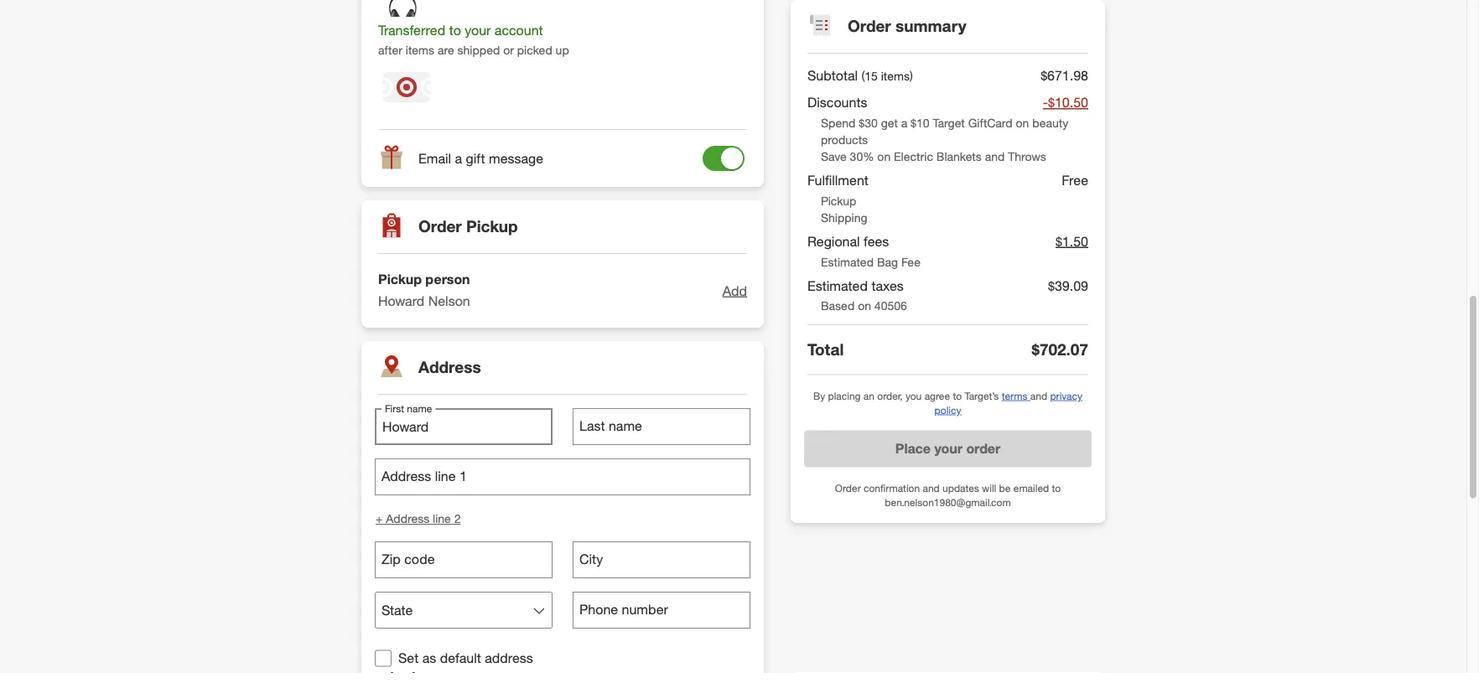 Task type: vqa. For each thing, say whether or not it's contained in the screenshot.
message
yes



Task type: describe. For each thing, give the bounding box(es) containing it.
message
[[489, 151, 544, 167]]

free
[[1062, 172, 1089, 189]]

- $10.50
[[1043, 94, 1089, 111]]

pickup for pickup person howard nelson
[[378, 272, 422, 288]]

items)
[[881, 68, 913, 83]]

policy
[[935, 404, 962, 416]]

confirmation
[[864, 482, 920, 495]]

ben.nelson1980@gmail.com
[[885, 496, 1011, 509]]

promotional email giftcard $10 quantity 1 image
[[382, 62, 432, 113]]

add button
[[723, 282, 747, 301]]

1 vertical spatial a
[[455, 151, 462, 167]]

picked
[[517, 43, 552, 58]]

regional fees
[[808, 233, 889, 250]]

$10.50
[[1049, 94, 1089, 111]]

1 vertical spatial to
[[953, 389, 962, 402]]

spend $30 get a $10 target giftcard on beauty products save 30% on electric blankets and throws
[[821, 116, 1069, 164]]

place your order button
[[804, 431, 1092, 468]]

total
[[808, 340, 844, 359]]

subtotal
[[808, 67, 858, 84]]

estimated bag fee
[[821, 254, 921, 269]]

order for order summary
[[848, 16, 891, 36]]

bag
[[877, 254, 898, 269]]

1 vertical spatial pickup
[[466, 217, 518, 237]]

order for order pickup
[[419, 217, 462, 237]]

+ address line 2 link
[[375, 510, 462, 529]]

order pickup
[[419, 217, 518, 237]]

updates
[[943, 482, 979, 495]]

privacy policy link
[[935, 389, 1083, 416]]

save
[[821, 149, 847, 164]]

up
[[556, 43, 569, 58]]

taxes
[[872, 277, 904, 294]]

pickup shipping
[[821, 193, 868, 225]]

line
[[433, 512, 451, 527]]

subtotal (15 items)
[[808, 67, 913, 84]]

and inside spend $30 get a $10 target giftcard on beauty products save 30% on electric blankets and throws
[[985, 149, 1005, 164]]

howard
[[378, 293, 425, 310]]

order
[[967, 441, 1001, 457]]

$10
[[911, 116, 930, 130]]

-
[[1043, 94, 1049, 111]]

email
[[419, 151, 451, 167]]

throws
[[1008, 149, 1047, 164]]

as
[[422, 651, 436, 667]]

privacy
[[1050, 389, 1083, 402]]

terms
[[1002, 389, 1028, 402]]

blankets
[[937, 149, 982, 164]]

add
[[723, 283, 747, 299]]

giftcard
[[968, 116, 1013, 130]]

to inside order confirmation and updates will be emailed to ben.nelson1980@gmail.com
[[1052, 482, 1061, 495]]

email a gift message
[[419, 151, 544, 167]]

or
[[503, 43, 514, 58]]

pickup for pickup shipping
[[821, 193, 857, 208]]

30%
[[850, 149, 874, 164]]

regional
[[808, 233, 860, 250]]

order confirmation and updates will be emailed to ben.nelson1980@gmail.com
[[835, 482, 1061, 509]]

summary
[[896, 16, 967, 36]]

account
[[495, 22, 543, 39]]

set
[[398, 651, 419, 667]]

order for order confirmation and updates will be emailed to ben.nelson1980@gmail.com
[[835, 482, 861, 495]]

emailed
[[1014, 482, 1049, 495]]

2
[[454, 512, 461, 527]]

default
[[440, 651, 481, 667]]

and inside order confirmation and updates will be emailed to ben.nelson1980@gmail.com
[[923, 482, 940, 495]]

items
[[406, 43, 434, 58]]

+
[[376, 512, 383, 527]]

fees
[[864, 233, 889, 250]]



Task type: locate. For each thing, give the bounding box(es) containing it.
your
[[465, 22, 491, 39], [935, 441, 963, 457]]

0 horizontal spatial on
[[858, 299, 871, 313]]

(15
[[862, 68, 878, 83]]

order,
[[878, 389, 903, 402]]

estimated
[[821, 254, 874, 269], [808, 277, 868, 294]]

1 vertical spatial and
[[1031, 389, 1048, 402]]

0 vertical spatial order
[[848, 16, 891, 36]]

you
[[906, 389, 922, 402]]

discounts
[[808, 94, 868, 111]]

2 horizontal spatial on
[[1016, 116, 1029, 130]]

0 vertical spatial on
[[1016, 116, 1029, 130]]

0 horizontal spatial your
[[465, 22, 491, 39]]

transferred to your account after items are shipped or picked up
[[378, 22, 569, 58]]

2 horizontal spatial and
[[1031, 389, 1048, 402]]

to inside the 'transferred to your account after items are shipped or picked up'
[[449, 22, 461, 39]]

agree
[[925, 389, 950, 402]]

2 vertical spatial pickup
[[378, 272, 422, 288]]

2 horizontal spatial to
[[1052, 482, 1061, 495]]

address
[[419, 358, 481, 377], [386, 512, 430, 527]]

a
[[901, 116, 908, 130], [455, 151, 462, 167]]

by
[[814, 389, 826, 402]]

estimated down 'regional fees'
[[821, 254, 874, 269]]

address down nelson
[[419, 358, 481, 377]]

estimated for estimated bag fee
[[821, 254, 874, 269]]

1 horizontal spatial pickup
[[466, 217, 518, 237]]

fee
[[902, 254, 921, 269]]

Set as default address checkbox
[[375, 651, 392, 668]]

$671.98
[[1041, 67, 1089, 84]]

on left beauty
[[1016, 116, 1029, 130]]

will
[[982, 482, 997, 495]]

target's
[[965, 389, 999, 402]]

products
[[821, 132, 868, 147]]

pickup inside pickup shipping
[[821, 193, 857, 208]]

estimated up 'based'
[[808, 277, 868, 294]]

0 vertical spatial and
[[985, 149, 1005, 164]]

0 vertical spatial to
[[449, 22, 461, 39]]

$30
[[859, 116, 878, 130]]

shipping
[[821, 210, 868, 225]]

nelson
[[428, 293, 470, 310]]

fulfillment
[[808, 172, 869, 189]]

0 vertical spatial estimated
[[821, 254, 874, 269]]

address
[[485, 651, 533, 667]]

your left order
[[935, 441, 963, 457]]

2 horizontal spatial pickup
[[821, 193, 857, 208]]

to
[[449, 22, 461, 39], [953, 389, 962, 402], [1052, 482, 1061, 495]]

an
[[864, 389, 875, 402]]

on right 30% on the top right
[[878, 149, 891, 164]]

pickup inside pickup person howard nelson
[[378, 272, 422, 288]]

1 horizontal spatial your
[[935, 441, 963, 457]]

order summary
[[848, 16, 967, 36]]

on
[[1016, 116, 1029, 130], [878, 149, 891, 164], [858, 299, 871, 313]]

and right terms
[[1031, 389, 1048, 402]]

order up "person"
[[419, 217, 462, 237]]

1 vertical spatial on
[[878, 149, 891, 164]]

0 vertical spatial a
[[901, 116, 908, 130]]

based on 40506
[[821, 299, 907, 313]]

1 vertical spatial order
[[419, 217, 462, 237]]

to right "emailed"
[[1052, 482, 1061, 495]]

2 vertical spatial order
[[835, 482, 861, 495]]

a left gift
[[455, 151, 462, 167]]

transferred
[[378, 22, 446, 39]]

your inside place your order button
[[935, 441, 963, 457]]

order up (15 at the right of page
[[848, 16, 891, 36]]

pickup up "person"
[[466, 217, 518, 237]]

target
[[933, 116, 965, 130]]

1 vertical spatial your
[[935, 441, 963, 457]]

0 vertical spatial address
[[419, 358, 481, 377]]

your inside the 'transferred to your account after items are shipped or picked up'
[[465, 22, 491, 39]]

estimated for estimated taxes
[[808, 277, 868, 294]]

pickup up the shipping
[[821, 193, 857, 208]]

order inside order confirmation and updates will be emailed to ben.nelson1980@gmail.com
[[835, 482, 861, 495]]

2 vertical spatial on
[[858, 299, 871, 313]]

electric
[[894, 149, 933, 164]]

order left confirmation on the right bottom
[[835, 482, 861, 495]]

None text field
[[573, 409, 751, 446], [573, 542, 751, 579], [573, 409, 751, 446], [573, 542, 751, 579]]

a right get
[[901, 116, 908, 130]]

1 horizontal spatial and
[[985, 149, 1005, 164]]

and left throws
[[985, 149, 1005, 164]]

1 horizontal spatial a
[[901, 116, 908, 130]]

to up are
[[449, 22, 461, 39]]

$1.50
[[1056, 233, 1089, 250]]

pickup
[[821, 193, 857, 208], [466, 217, 518, 237], [378, 272, 422, 288]]

person
[[426, 272, 470, 288]]

0 horizontal spatial to
[[449, 22, 461, 39]]

2 vertical spatial and
[[923, 482, 940, 495]]

0 vertical spatial pickup
[[821, 193, 857, 208]]

spend
[[821, 116, 856, 130]]

1 vertical spatial address
[[386, 512, 430, 527]]

address right + on the left of the page
[[386, 512, 430, 527]]

0 horizontal spatial a
[[455, 151, 462, 167]]

on down 'estimated taxes'
[[858, 299, 871, 313]]

by placing an order, you agree to target's terms and
[[814, 389, 1050, 402]]

place
[[896, 441, 931, 457]]

0 horizontal spatial pickup
[[378, 272, 422, 288]]

beauty
[[1033, 116, 1069, 130]]

$1.50 button
[[1056, 229, 1089, 254]]

get
[[881, 116, 898, 130]]

are
[[438, 43, 454, 58]]

set as default address
[[398, 651, 533, 667]]

0 horizontal spatial and
[[923, 482, 940, 495]]

estimated taxes
[[808, 277, 904, 294]]

40506
[[875, 299, 907, 313]]

2 vertical spatial to
[[1052, 482, 1061, 495]]

and up ben.nelson1980@gmail.com
[[923, 482, 940, 495]]

place your order
[[896, 441, 1001, 457]]

None telephone field
[[375, 542, 553, 579], [573, 593, 751, 629], [375, 542, 553, 579], [573, 593, 751, 629]]

$702.07
[[1032, 340, 1089, 360]]

1 horizontal spatial on
[[878, 149, 891, 164]]

terms link
[[1002, 389, 1031, 402]]

and
[[985, 149, 1005, 164], [1031, 389, 1048, 402], [923, 482, 940, 495]]

+ address line 2
[[376, 512, 461, 527]]

pickup up howard
[[378, 272, 422, 288]]

your up shipped
[[465, 22, 491, 39]]

pickup person howard nelson
[[378, 272, 470, 310]]

gift
[[466, 151, 485, 167]]

0 vertical spatial your
[[465, 22, 491, 39]]

based
[[821, 299, 855, 313]]

to up policy
[[953, 389, 962, 402]]

None text field
[[375, 409, 553, 446], [375, 459, 751, 496], [375, 409, 553, 446], [375, 459, 751, 496]]

$39.09
[[1049, 277, 1089, 294]]

1 horizontal spatial to
[[953, 389, 962, 402]]

placing
[[828, 389, 861, 402]]

shipped
[[458, 43, 500, 58]]

after
[[378, 43, 403, 58]]

1 vertical spatial estimated
[[808, 277, 868, 294]]

a inside spend $30 get a $10 target giftcard on beauty products save 30% on electric blankets and throws
[[901, 116, 908, 130]]

be
[[999, 482, 1011, 495]]



